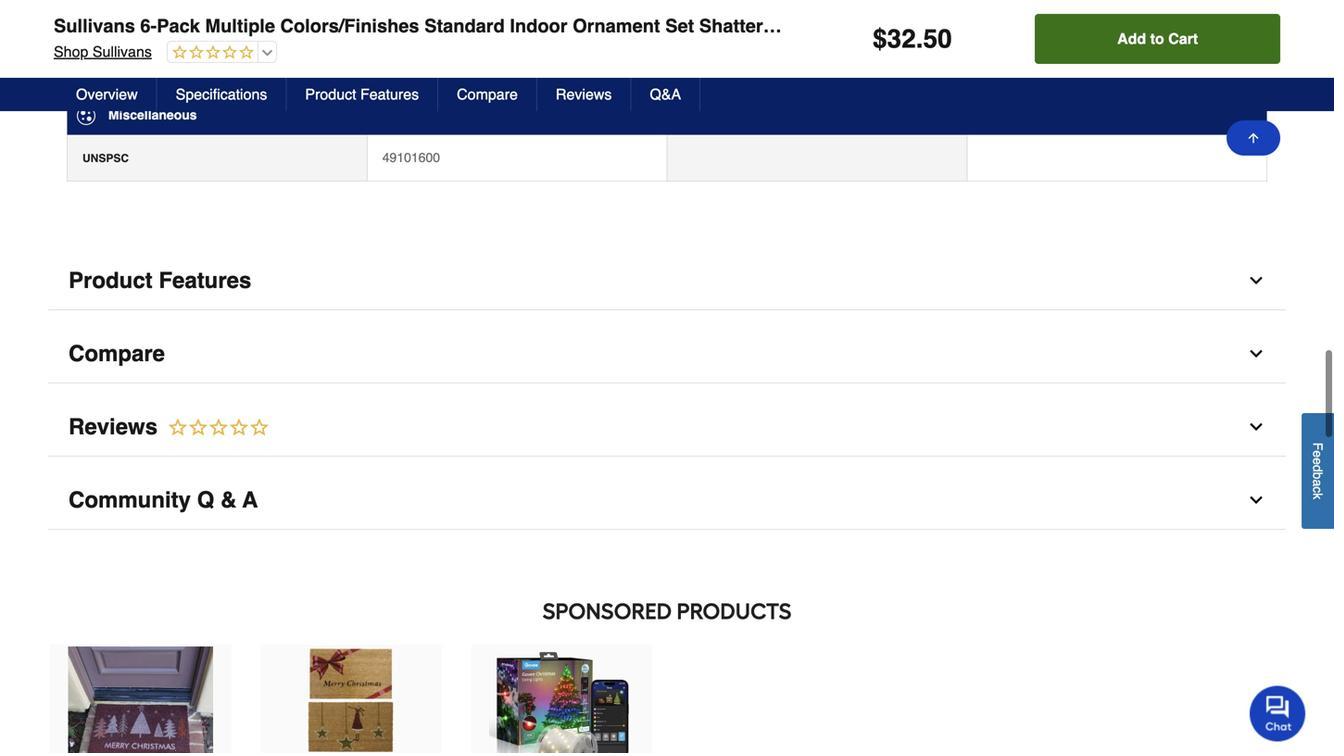 Task type: describe. For each thing, give the bounding box(es) containing it.
f e e d b a c k
[[1311, 443, 1326, 500]]

sponsored products
[[543, 599, 792, 625]]

reviews for q&a
[[556, 86, 612, 103]]

$
[[873, 24, 888, 54]]

govee 200-count 62-ft multi-function multicolor led plug-in christmas string lights timer image
[[490, 647, 635, 754]]

ornament
[[573, 15, 661, 37]]

compare for q&a
[[457, 86, 518, 103]]

specifications
[[176, 86, 267, 103]]

&
[[221, 488, 237, 513]]

energy
[[83, 29, 129, 42]]

32
[[888, 24, 917, 54]]

cart
[[1169, 30, 1199, 47]]

product features for community q & a
[[69, 268, 252, 294]]

chevron down image for compare
[[1248, 345, 1266, 364]]

1 e from the top
[[1311, 451, 1326, 458]]

b
[[1311, 472, 1326, 480]]

compare button for q&a
[[439, 78, 538, 111]]

chat invite button image
[[1251, 686, 1307, 742]]

overview
[[76, 86, 138, 103]]

star
[[132, 29, 162, 42]]

add to cart
[[1118, 30, 1199, 47]]

49101600
[[383, 150, 440, 165]]

unspsc
[[83, 152, 129, 165]]

f e e d b a c k button
[[1303, 413, 1335, 529]]

shop
[[54, 43, 88, 60]]

product for q&a
[[305, 86, 356, 103]]

to
[[1151, 30, 1165, 47]]

6-
[[140, 15, 157, 37]]

community q & a button
[[48, 472, 1287, 530]]

0 vertical spatial sullivans
[[54, 15, 135, 37]]

2 rubber-cal 2-ft x 3-ft brown rectangular indoor or outdoor winter door mat image from the left
[[279, 647, 424, 754]]

chevron down image for product features
[[1248, 272, 1266, 290]]

product features button for q&a
[[287, 78, 439, 111]]

features for community q & a
[[159, 268, 252, 294]]

$ 32 . 50
[[873, 24, 953, 54]]

energy star certified
[[83, 29, 210, 42]]

q
[[197, 488, 214, 513]]

colors/finishes
[[280, 15, 420, 37]]

a
[[1311, 480, 1326, 487]]

add to cart button
[[1036, 14, 1281, 64]]

f
[[1311, 443, 1326, 451]]

pack
[[157, 15, 200, 37]]



Task type: locate. For each thing, give the bounding box(es) containing it.
reviews
[[556, 86, 612, 103], [69, 415, 158, 440]]

compare button for community q & a
[[48, 326, 1287, 384]]

chevron down image inside compare button
[[1248, 345, 1266, 364]]

q&a
[[650, 86, 682, 103]]

chevron down image for community q & a
[[1248, 492, 1266, 510]]

1 vertical spatial zero stars image
[[158, 417, 271, 441]]

reviews button down ornament
[[538, 78, 632, 111]]

e
[[1311, 451, 1326, 458], [1311, 458, 1326, 465]]

southdeep products heading
[[48, 593, 1287, 631]]

arrow up image
[[1247, 131, 1262, 146]]

e up d
[[1311, 451, 1326, 458]]

zero stars image down certified
[[168, 44, 254, 62]]

0 vertical spatial product
[[305, 86, 356, 103]]

features
[[361, 86, 419, 103], [159, 268, 252, 294]]

sponsored
[[543, 599, 672, 625]]

0 vertical spatial chevron down image
[[1248, 272, 1266, 290]]

specifications button
[[157, 78, 287, 111]]

product features button for community q & a
[[48, 252, 1287, 311]]

1 vertical spatial product features button
[[48, 252, 1287, 311]]

sullivans down energy
[[93, 43, 152, 60]]

chevron down image
[[1248, 272, 1266, 290], [1248, 418, 1266, 437]]

community
[[69, 488, 191, 513]]

1 vertical spatial reviews button
[[48, 399, 1287, 457]]

2 chevron down image from the top
[[1248, 418, 1266, 437]]

0 vertical spatial chevron down image
[[1248, 345, 1266, 364]]

0 vertical spatial product features button
[[287, 78, 439, 111]]

n/a (unlit)
[[383, 27, 440, 42]]

0 vertical spatial reviews button
[[538, 78, 632, 111]]

community q & a
[[69, 488, 258, 513]]

1 horizontal spatial product features
[[305, 86, 419, 103]]

rubber-cal 2-ft x 3-ft brown rectangular indoor or outdoor winter door mat image
[[68, 647, 213, 754], [279, 647, 424, 754]]

indoor
[[510, 15, 568, 37]]

1 vertical spatial compare button
[[48, 326, 1287, 384]]

1 vertical spatial reviews
[[69, 415, 158, 440]]

1 chevron down image from the top
[[1248, 345, 1266, 364]]

shop sullivans
[[54, 43, 152, 60]]

set
[[666, 15, 695, 37]]

add
[[1118, 30, 1147, 47]]

0 vertical spatial compare
[[457, 86, 518, 103]]

shatterproof
[[700, 15, 811, 37]]

chevron down image
[[1248, 345, 1266, 364], [1248, 492, 1266, 510]]

0 horizontal spatial features
[[159, 268, 252, 294]]

q&a button
[[632, 78, 701, 111]]

1 vertical spatial product
[[69, 268, 153, 294]]

0 horizontal spatial product features
[[69, 268, 252, 294]]

0 horizontal spatial compare
[[69, 341, 165, 367]]

0 vertical spatial compare button
[[439, 78, 538, 111]]

d
[[1311, 465, 1326, 472]]

e up b
[[1311, 458, 1326, 465]]

reviews button up community q & a button
[[48, 399, 1287, 457]]

zero stars image up q
[[158, 417, 271, 441]]

.
[[917, 24, 924, 54]]

standard
[[425, 15, 505, 37]]

multiple
[[205, 15, 275, 37]]

50
[[924, 24, 953, 54]]

c
[[1311, 487, 1326, 493]]

compare for community q & a
[[69, 341, 165, 367]]

product features
[[305, 86, 419, 103], [69, 268, 252, 294]]

0 vertical spatial zero stars image
[[168, 44, 254, 62]]

reviews button for community q & a
[[48, 399, 1287, 457]]

reviews for community q & a
[[69, 415, 158, 440]]

1 vertical spatial features
[[159, 268, 252, 294]]

products
[[677, 599, 792, 625]]

1 horizontal spatial rubber-cal 2-ft x 3-ft brown rectangular indoor or outdoor winter door mat image
[[279, 647, 424, 754]]

product features for q&a
[[305, 86, 419, 103]]

reviews down ornament
[[556, 86, 612, 103]]

compare
[[457, 86, 518, 103], [69, 341, 165, 367]]

reviews up community
[[69, 415, 158, 440]]

reviews button
[[538, 78, 632, 111], [48, 399, 1287, 457]]

1 chevron down image from the top
[[1248, 272, 1266, 290]]

1 vertical spatial compare
[[69, 341, 165, 367]]

overview button
[[57, 78, 157, 111]]

1 horizontal spatial features
[[361, 86, 419, 103]]

sullivans 6-pack multiple colors/finishes standard indoor ornament set shatterproof
[[54, 15, 811, 37]]

0 vertical spatial reviews
[[556, 86, 612, 103]]

0 vertical spatial features
[[361, 86, 419, 103]]

0 horizontal spatial reviews
[[69, 415, 158, 440]]

chevron down image inside product features 'button'
[[1248, 272, 1266, 290]]

1 vertical spatial product features
[[69, 268, 252, 294]]

compare button
[[439, 78, 538, 111], [48, 326, 1287, 384]]

1 vertical spatial chevron down image
[[1248, 418, 1266, 437]]

1 vertical spatial chevron down image
[[1248, 492, 1266, 510]]

a
[[242, 488, 258, 513]]

chevron down image inside reviews button
[[1248, 418, 1266, 437]]

chevron down image inside community q & a button
[[1248, 492, 1266, 510]]

zero stars image inside reviews button
[[158, 417, 271, 441]]

1 vertical spatial sullivans
[[93, 43, 152, 60]]

product features button
[[287, 78, 439, 111], [48, 252, 1287, 311]]

1 horizontal spatial reviews
[[556, 86, 612, 103]]

sullivans
[[54, 15, 135, 37], [93, 43, 152, 60]]

2 e from the top
[[1311, 458, 1326, 465]]

0 horizontal spatial rubber-cal 2-ft x 3-ft brown rectangular indoor or outdoor winter door mat image
[[68, 647, 213, 754]]

1 horizontal spatial product
[[305, 86, 356, 103]]

0 vertical spatial product features
[[305, 86, 419, 103]]

1 horizontal spatial compare
[[457, 86, 518, 103]]

certified
[[165, 29, 210, 42]]

sullivans up shop sullivans
[[54, 15, 135, 37]]

(unlit)
[[407, 27, 440, 42]]

2 chevron down image from the top
[[1248, 492, 1266, 510]]

zero stars image
[[168, 44, 254, 62], [158, 417, 271, 441]]

n/a
[[383, 27, 404, 42]]

product for community q & a
[[69, 268, 153, 294]]

miscellaneous
[[108, 107, 197, 122]]

chevron down image for reviews
[[1248, 418, 1266, 437]]

0 horizontal spatial product
[[69, 268, 153, 294]]

features for q&a
[[361, 86, 419, 103]]

k
[[1311, 493, 1326, 500]]

1 rubber-cal 2-ft x 3-ft brown rectangular indoor or outdoor winter door mat image from the left
[[68, 647, 213, 754]]

product
[[305, 86, 356, 103], [69, 268, 153, 294]]

reviews button for q&a
[[538, 78, 632, 111]]



Task type: vqa. For each thing, say whether or not it's contained in the screenshot.
chevron down icon within the the Community Q & A button
yes



